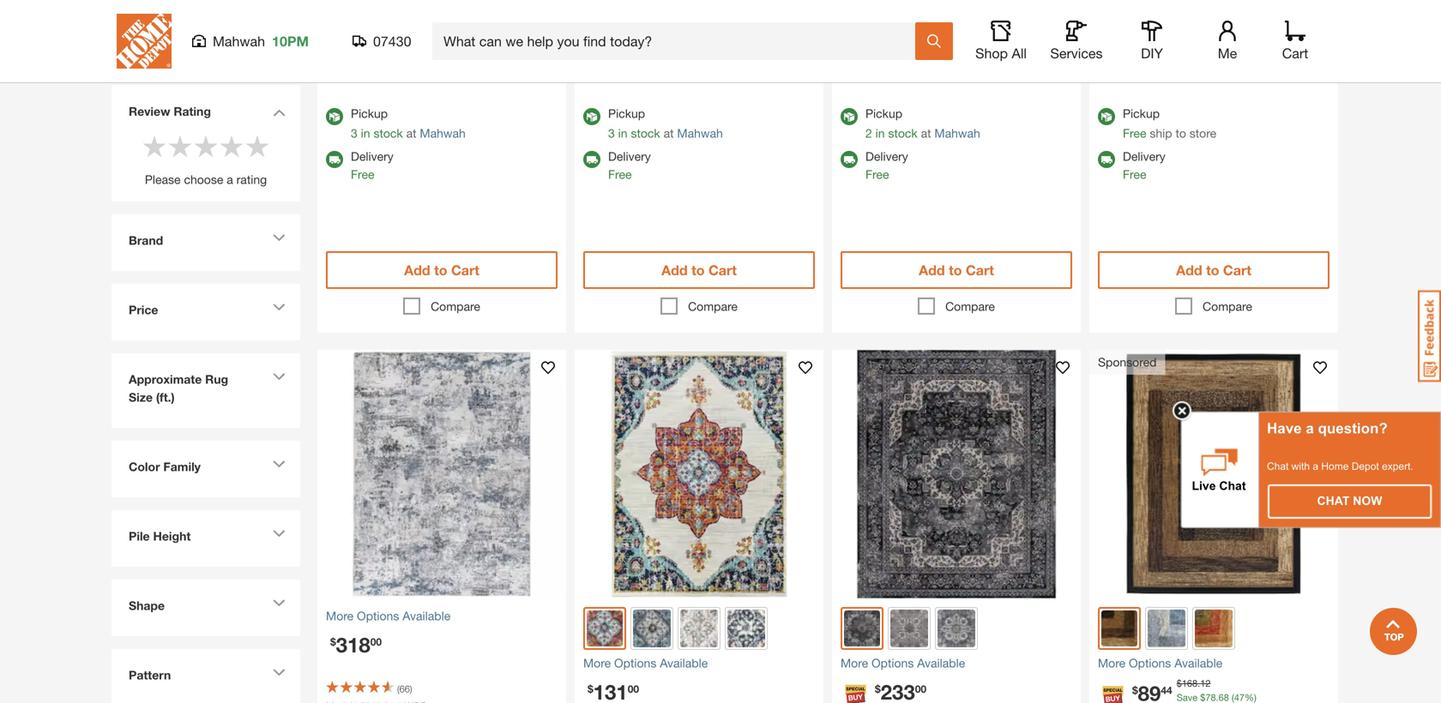 Task type: describe. For each thing, give the bounding box(es) containing it.
store
[[1190, 126, 1217, 140]]

brand link
[[120, 223, 292, 263]]

available for pickup image for available shipping image
[[1098, 108, 1116, 125]]

approximate rug size (ft.)
[[129, 373, 228, 405]]

x inside home decorators collection piper grey 7 ft. x 9 ft. solid polyester area rug shop this collection
[[925, 22, 931, 36]]

silk road red 8 ft. x 10 ft. medallion area rug
[[326, 22, 550, 54]]

pickup for first add to cart button
[[351, 106, 388, 121]]

caret icon image for shape
[[273, 600, 286, 608]]

review rating
[[129, 104, 211, 118]]

2 star symbol image from the left
[[245, 134, 270, 159]]

10pm
[[272, 33, 309, 49]]

this
[[866, 60, 881, 71]]

price
[[129, 303, 158, 317]]

add for first add to cart button
[[404, 262, 430, 279]]

medallion
[[470, 22, 522, 36]]

rating
[[174, 104, 211, 118]]

6 ft. from the left
[[945, 22, 955, 36]]

me
[[1218, 45, 1238, 61]]

mahwah for 3rd add to cart button from the right
[[677, 126, 723, 140]]

3 star symbol image from the left
[[193, 134, 219, 159]]

please
[[145, 173, 181, 187]]

diy
[[1141, 45, 1164, 61]]

free for 3rd add to cart button from the right
[[608, 167, 632, 182]]

stock for mahwah link related to 3rd add to cart button
[[889, 126, 918, 140]]

more for black/beige icon's more options available link
[[1098, 657, 1126, 671]]

with
[[1292, 461, 1310, 472]]

pattern link
[[120, 658, 292, 698]]

chat with a home depot expert.
[[1268, 461, 1414, 472]]

road
[[349, 22, 378, 36]]

delivery free for 3rd add to cart button from the right's mahwah link
[[608, 149, 651, 182]]

delivery for mahwah link related to 3rd add to cart button
[[866, 149, 909, 164]]

approximate rug size (ft.) link
[[120, 362, 292, 420]]

price link
[[120, 293, 292, 332]]

delivery for 3rd add to cart button from the right's mahwah link
[[608, 149, 651, 164]]

feedback link image
[[1419, 290, 1442, 383]]

1 ft. from the left
[[416, 22, 427, 36]]

caret icon image for color family
[[273, 461, 286, 469]]

(ft.)
[[156, 391, 175, 405]]

aurora 6 ft. x 9 ft. multi medallion area rug image
[[575, 350, 824, 599]]

family
[[163, 460, 201, 474]]

10 inside gianna indigo 8 ft. x 10 ft. border area rug
[[695, 22, 709, 36]]

more options available for more options available link above )
[[326, 609, 451, 624]]

caret icon image for brand
[[273, 234, 286, 242]]

silk road red 8 ft. x 10 ft. medallion area rug link
[[326, 6, 558, 56]]

available shipping image
[[1098, 151, 1116, 168]]

to for 4th add to cart button from left
[[1207, 262, 1220, 279]]

3 for available for pickup icon corresponding to 3rd add to cart button from the right's mahwah link available shipping icon
[[608, 126, 615, 140]]

pickup 3 in stock at mahwah for 3rd add to cart button from the right's mahwah link
[[608, 106, 723, 140]]

options for more options available link corresponding to multi image
[[614, 657, 657, 671]]

pickup free ship to store
[[1123, 106, 1217, 140]]

stock for mahwah link for first add to cart button
[[374, 126, 403, 140]]

in for available shipping icon for mahwah link for first add to cart button
[[361, 126, 370, 140]]

gianna indigo 8 ft. x 10 ft. border area rug link
[[584, 6, 815, 56]]

stock for 3rd add to cart button from the right's mahwah link
[[631, 126, 661, 140]]

review rating link
[[129, 103, 240, 121]]

mahwah link for 3rd add to cart button
[[935, 126, 981, 140]]

blue image
[[938, 610, 976, 648]]

all
[[1012, 45, 1027, 61]]

3 for available shipping icon for mahwah link for first add to cart button's available for pickup icon
[[351, 126, 358, 140]]

available shipping image for 3rd add to cart button from the right's mahwah link
[[584, 151, 601, 168]]

gianna indigo 8 ft. x 10 ft. border area rug
[[584, 22, 790, 54]]

chat now
[[1318, 495, 1383, 508]]

approximate
[[129, 373, 202, 387]]

44
[[1161, 685, 1173, 697]]

diy button
[[1125, 21, 1180, 62]]

more for anthracite icon more options available link
[[841, 657, 869, 671]]

free for 4th add to cart button from left
[[1123, 167, 1147, 182]]

at for mahwah link related to 3rd add to cart button
[[921, 126, 932, 140]]

318
[[336, 633, 370, 657]]

rating
[[237, 173, 267, 187]]

add to cart for first add to cart button
[[404, 262, 480, 279]]

to for 3rd add to cart button
[[949, 262, 962, 279]]

.
[[1198, 678, 1201, 690]]

area inside gianna indigo 8 ft. x 10 ft. border area rug
[[766, 22, 790, 36]]

1 add to cart button from the left
[[326, 251, 558, 289]]

available for black/beige icon
[[1175, 657, 1223, 671]]

)
[[410, 684, 412, 695]]

more options available link for anthracite icon
[[841, 655, 1073, 673]]

area inside silk road red 8 ft. x 10 ft. medallion area rug
[[526, 22, 550, 36]]

rug inside silk road red 8 ft. x 10 ft. medallion area rug
[[326, 40, 348, 54]]

color
[[129, 460, 160, 474]]

free inside the pickup free ship to store
[[1123, 126, 1147, 140]]

3 add to cart button from the left
[[841, 251, 1073, 289]]

expert.
[[1383, 461, 1414, 472]]

sponsored
[[1098, 355, 1157, 369]]

$ 168 . 12
[[1177, 678, 1211, 690]]

more for more options available link above )
[[326, 609, 354, 624]]

pile height
[[129, 530, 191, 544]]

8 inside gianna indigo 8 ft. x 10 ft. border area rug
[[662, 22, 668, 36]]

now
[[1354, 495, 1383, 508]]

pile height link
[[120, 519, 292, 559]]

at for mahwah link for first add to cart button
[[406, 126, 417, 140]]

( 66 )
[[397, 684, 412, 695]]

solid
[[959, 22, 986, 36]]

more options available link for black/beige icon
[[1098, 655, 1330, 673]]

rugs
[[163, 35, 192, 49]]

brand
[[129, 233, 163, 248]]

depot
[[1352, 461, 1380, 472]]

delivery for mahwah link for first add to cart button
[[351, 149, 394, 164]]

2 horizontal spatial 00
[[915, 684, 927, 696]]

teal image
[[633, 610, 671, 648]]

add to cart for 3rd add to cart button from the right
[[662, 262, 737, 279]]

2 add to cart button from the left
[[584, 251, 815, 289]]

pile
[[129, 530, 150, 544]]

more for more options available link corresponding to multi image
[[584, 657, 611, 671]]

pickup 2 in stock at mahwah
[[866, 106, 981, 140]]

4 ft. from the left
[[712, 22, 723, 36]]

services
[[1051, 45, 1103, 61]]

area rugs link
[[129, 33, 283, 51]]

4 delivery from the left
[[1123, 149, 1166, 164]]

services button
[[1050, 21, 1104, 62]]

multi image
[[587, 611, 623, 647]]

10 inside silk road red 8 ft. x 10 ft. medallion area rug
[[440, 22, 453, 36]]

add to cart for 4th add to cart button from left
[[1177, 262, 1252, 279]]

more options available link up )
[[326, 608, 558, 626]]

cart for 3rd add to cart button from the right
[[709, 262, 737, 279]]

chat
[[1318, 495, 1350, 508]]

1 vertical spatial collection
[[884, 60, 926, 71]]

choose
[[184, 173, 223, 187]]

delivery free for mahwah link related to 3rd add to cart button
[[866, 149, 909, 182]]

caret icon image for approximate rug size (ft.)
[[273, 373, 286, 381]]

cart for first add to cart button
[[451, 262, 480, 279]]

chat now link
[[1269, 486, 1431, 518]]

add for 4th add to cart button from left
[[1177, 262, 1203, 279]]

at for 3rd add to cart button from the right's mahwah link
[[664, 126, 674, 140]]

available shipping image for mahwah link related to 3rd add to cart button
[[841, 151, 858, 168]]

1 star symbol image from the left
[[142, 134, 167, 159]]

shop all button
[[974, 21, 1029, 62]]

black/brown image
[[1195, 610, 1233, 648]]

angora anthracite 8 ft. x 10 ft. medallion area rug image
[[832, 350, 1081, 599]]

free for first add to cart button
[[351, 167, 375, 182]]

free for 3rd add to cart button
[[866, 167, 889, 182]]

add to cart for 3rd add to cart button
[[919, 262, 994, 279]]

blue/ivory image
[[1148, 610, 1186, 648]]

options for more options available link above )
[[357, 609, 399, 624]]

x inside silk road red 8 ft. x 10 ft. medallion area rug
[[430, 22, 436, 36]]

available up )
[[403, 609, 451, 624]]

indigo
[[625, 22, 658, 36]]

12
[[1201, 678, 1211, 690]]



Task type: locate. For each thing, give the bounding box(es) containing it.
8 right red
[[406, 22, 413, 36]]

0 horizontal spatial available shipping image
[[326, 151, 343, 168]]

more options available link
[[326, 608, 558, 626], [584, 655, 815, 673], [841, 655, 1073, 673], [1098, 655, 1330, 673]]

8 right indigo
[[662, 22, 668, 36]]

2 vertical spatial a
[[1313, 461, 1319, 472]]

in inside pickup 2 in stock at mahwah
[[876, 126, 885, 140]]

options up the $ 318 00 at the left bottom of the page
[[357, 609, 399, 624]]

1 available for pickup image from the left
[[326, 108, 343, 125]]

4 delivery free from the left
[[1123, 149, 1166, 182]]

1 compare from the left
[[431, 300, 480, 314]]

1 3 from the left
[[351, 126, 358, 140]]

0 horizontal spatial 10
[[440, 22, 453, 36]]

options for anthracite icon more options available link
[[872, 657, 914, 671]]

a right have
[[1306, 420, 1315, 437]]

rug inside approximate rug size (ft.)
[[205, 373, 228, 387]]

07430
[[373, 33, 411, 49]]

3 pickup from the left
[[866, 106, 903, 121]]

star symbol image up please choose a rating in the left top of the page
[[193, 134, 219, 159]]

3 stock from the left
[[889, 126, 918, 140]]

2 delivery free from the left
[[608, 149, 651, 182]]

shop left this
[[841, 60, 863, 71]]

4 caret icon image from the top
[[273, 373, 286, 381]]

caret icon image for price
[[273, 304, 286, 312]]

66
[[400, 684, 410, 695]]

a left rating
[[227, 173, 233, 187]]

caret icon image inside the brand link
[[273, 234, 286, 242]]

collection right this
[[884, 60, 926, 71]]

mahwah link for 3rd add to cart button from the right
[[677, 126, 723, 140]]

home inside home decorators collection piper grey 7 ft. x 9 ft. solid polyester area rug shop this collection
[[841, 6, 875, 20]]

2 pickup 3 in stock at mahwah from the left
[[608, 106, 723, 140]]

ft. right red
[[416, 22, 427, 36]]

2 pickup from the left
[[608, 106, 645, 121]]

available down blue icon at the bottom
[[918, 657, 966, 671]]

2 add from the left
[[662, 262, 688, 279]]

2 at from the left
[[664, 126, 674, 140]]

2 compare from the left
[[688, 300, 738, 314]]

anthracite image
[[844, 611, 880, 647]]

available for pickup image for available shipping icon for mahwah link for first add to cart button
[[326, 108, 343, 125]]

in
[[361, 126, 370, 140], [618, 126, 628, 140], [876, 126, 885, 140]]

3 compare from the left
[[946, 300, 995, 314]]

more options available link up 12
[[1098, 655, 1330, 673]]

shop this collection link
[[841, 60, 926, 71]]

0 horizontal spatial stock
[[374, 126, 403, 140]]

4 compare from the left
[[1203, 300, 1253, 314]]

0 horizontal spatial shop
[[841, 60, 863, 71]]

to inside the pickup free ship to store
[[1176, 126, 1187, 140]]

options for black/beige icon's more options available link
[[1129, 657, 1172, 671]]

9
[[935, 22, 941, 36]]

0 horizontal spatial pickup 3 in stock at mahwah
[[351, 106, 466, 140]]

shape
[[129, 599, 165, 613]]

10 left medallion
[[440, 22, 453, 36]]

more options available up the $ 318 00 at the left bottom of the page
[[326, 609, 451, 624]]

4 pickup from the left
[[1123, 106, 1160, 121]]

red
[[381, 22, 403, 36]]

00
[[370, 636, 382, 648], [628, 684, 639, 696], [915, 684, 927, 696]]

more options available link down the gray image
[[584, 655, 815, 673]]

star symbol image up please
[[142, 134, 167, 159]]

rug inside gianna indigo 8 ft. x 10 ft. border area rug
[[584, 40, 605, 54]]

ivory image
[[891, 610, 929, 648]]

1 horizontal spatial 00
[[628, 684, 639, 696]]

available for pickup image for 3rd add to cart button from the right's mahwah link available shipping icon
[[584, 108, 601, 125]]

more
[[326, 609, 354, 624], [584, 657, 611, 671], [841, 657, 869, 671], [1098, 657, 1126, 671]]

10 left border
[[695, 22, 709, 36]]

available for pickup image
[[326, 108, 343, 125], [584, 108, 601, 125], [1098, 108, 1116, 125]]

ft.
[[416, 22, 427, 36], [456, 22, 467, 36], [672, 22, 682, 36], [712, 22, 723, 36], [911, 22, 922, 36], [945, 22, 955, 36]]

please choose a rating
[[145, 173, 267, 187]]

ft. right indigo
[[672, 22, 682, 36]]

collection
[[946, 6, 1004, 20], [884, 60, 926, 71]]

4 add to cart from the left
[[1177, 262, 1252, 279]]

3 available for pickup image from the left
[[1098, 108, 1116, 125]]

2 in from the left
[[618, 126, 628, 140]]

home left depot on the bottom right of page
[[1322, 461, 1349, 472]]

more options available link for multi image
[[584, 655, 815, 673]]

1 horizontal spatial shop
[[976, 45, 1008, 61]]

2 mahwah link from the left
[[677, 126, 723, 140]]

more down anthracite icon
[[841, 657, 869, 671]]

caret icon image
[[273, 109, 286, 117], [273, 234, 286, 242], [273, 304, 286, 312], [273, 373, 286, 381], [273, 461, 286, 469], [273, 530, 286, 538], [273, 600, 286, 608], [273, 669, 286, 677]]

at
[[406, 126, 417, 140], [664, 126, 674, 140], [921, 126, 932, 140]]

have a question?
[[1268, 420, 1388, 437]]

mahwah for first add to cart button
[[420, 126, 466, 140]]

shop
[[976, 45, 1008, 61], [841, 60, 863, 71]]

stock
[[374, 126, 403, 140], [631, 126, 661, 140], [889, 126, 918, 140]]

add for 3rd add to cart button from the right
[[662, 262, 688, 279]]

color family
[[129, 460, 201, 474]]

1 x from the left
[[430, 22, 436, 36]]

free
[[1123, 126, 1147, 140], [351, 167, 375, 182], [608, 167, 632, 182], [866, 167, 889, 182], [1123, 167, 1147, 182]]

star symbol image
[[142, 134, 167, 159], [167, 134, 193, 159], [193, 134, 219, 159]]

mahwah
[[213, 33, 265, 49], [420, 126, 466, 140], [677, 126, 723, 140], [935, 126, 981, 140]]

piper
[[841, 22, 869, 36]]

2 available shipping image from the left
[[584, 151, 601, 168]]

pattern
[[129, 669, 171, 683]]

pickup 3 in stock at mahwah for mahwah link for first add to cart button
[[351, 106, 466, 140]]

rug down silk
[[326, 40, 348, 54]]

3 mahwah link from the left
[[935, 126, 981, 140]]

height
[[153, 530, 191, 544]]

available up .
[[1175, 657, 1223, 671]]

1 vertical spatial a
[[1306, 420, 1315, 437]]

at inside pickup 2 in stock at mahwah
[[921, 126, 932, 140]]

to for first add to cart button
[[434, 262, 448, 279]]

mahwah for 3rd add to cart button
[[935, 126, 981, 140]]

available for anthracite icon
[[918, 657, 966, 671]]

3 delivery from the left
[[866, 149, 909, 164]]

2 caret icon image from the top
[[273, 234, 286, 242]]

What can we help you find today? search field
[[444, 23, 915, 59]]

8 caret icon image from the top
[[273, 669, 286, 677]]

1 horizontal spatial available shipping image
[[584, 151, 601, 168]]

3 delivery free from the left
[[866, 149, 909, 182]]

2 add to cart from the left
[[662, 262, 737, 279]]

available for multi image
[[660, 657, 708, 671]]

options up 44
[[1129, 657, 1172, 671]]

8 inside silk road red 8 ft. x 10 ft. medallion area rug
[[406, 22, 413, 36]]

available for pickup image
[[841, 108, 858, 125]]

1 available shipping image from the left
[[326, 151, 343, 168]]

0 horizontal spatial mahwah link
[[420, 126, 466, 140]]

more options available up 44
[[1098, 657, 1223, 671]]

area right border
[[766, 22, 790, 36]]

more options available down teal icon
[[584, 657, 708, 671]]

area inside home decorators collection piper grey 7 ft. x 9 ft. solid polyester area rug shop this collection
[[1043, 22, 1067, 36]]

0 horizontal spatial available for pickup image
[[326, 108, 343, 125]]

1 horizontal spatial 8
[[662, 22, 668, 36]]

a right with
[[1313, 461, 1319, 472]]

pickup 3 in stock at mahwah
[[351, 106, 466, 140], [608, 106, 723, 140]]

caret icon image inside color family link
[[273, 461, 286, 469]]

ship
[[1150, 126, 1173, 140]]

compare for 3rd add to cart button from the right
[[688, 300, 738, 314]]

caret icon image inside shape link
[[273, 600, 286, 608]]

mahwah 10pm
[[213, 33, 309, 49]]

1 10 from the left
[[440, 22, 453, 36]]

compare for first add to cart button
[[431, 300, 480, 314]]

1 pickup 3 in stock at mahwah from the left
[[351, 106, 466, 140]]

more down multi image
[[584, 657, 611, 671]]

cart for 3rd add to cart button
[[966, 262, 994, 279]]

in for 3rd add to cart button from the right's mahwah link available shipping icon
[[618, 126, 628, 140]]

caret icon image for pile height
[[273, 530, 286, 538]]

a
[[227, 173, 233, 187], [1306, 420, 1315, 437], [1313, 461, 1319, 472]]

pickup for 3rd add to cart button
[[866, 106, 903, 121]]

0 horizontal spatial 00
[[370, 636, 382, 648]]

x left 9
[[925, 22, 931, 36]]

shop inside button
[[976, 45, 1008, 61]]

delivery
[[351, 149, 394, 164], [608, 149, 651, 164], [866, 149, 909, 164], [1123, 149, 1166, 164]]

to for 3rd add to cart button from the right
[[692, 262, 705, 279]]

more options available for black/beige icon's more options available link
[[1098, 657, 1223, 671]]

7 caret icon image from the top
[[273, 600, 286, 608]]

pickup 3 in stock at mahwah down what can we help you find today? search field
[[608, 106, 723, 140]]

caret icon image inside price link
[[273, 304, 286, 312]]

0 vertical spatial collection
[[946, 6, 1004, 20]]

1 8 from the left
[[406, 22, 413, 36]]

color family link
[[120, 450, 292, 489]]

2 horizontal spatial mahwah link
[[935, 126, 981, 140]]

0 horizontal spatial x
[[430, 22, 436, 36]]

pickup for 3rd add to cart button from the right
[[608, 106, 645, 121]]

1 horizontal spatial in
[[618, 126, 628, 140]]

1 horizontal spatial x
[[686, 22, 692, 36]]

more options available link down blue icon at the bottom
[[841, 655, 1073, 673]]

2 delivery from the left
[[608, 149, 651, 164]]

caret icon image for pattern
[[273, 669, 286, 677]]

07430 button
[[353, 33, 412, 50]]

3 available shipping image from the left
[[841, 151, 858, 168]]

a for with
[[1313, 461, 1319, 472]]

pickup
[[351, 106, 388, 121], [608, 106, 645, 121], [866, 106, 903, 121], [1123, 106, 1160, 121]]

ft. left border
[[712, 22, 723, 36]]

adare blue 7 ft. x 9 ft. painterly polyester area rug image
[[318, 350, 566, 599]]

3
[[351, 126, 358, 140], [608, 126, 615, 140]]

available
[[403, 609, 451, 624], [660, 657, 708, 671], [918, 657, 966, 671], [1175, 657, 1223, 671]]

7
[[901, 22, 908, 36]]

1 vertical spatial home
[[1322, 461, 1349, 472]]

home decorators collection piper grey 7 ft. x 9 ft. solid polyester area rug shop this collection
[[841, 6, 1067, 71]]

0 horizontal spatial collection
[[884, 60, 926, 71]]

compare for 4th add to cart button from left
[[1203, 300, 1253, 314]]

shop left all
[[976, 45, 1008, 61]]

stock inside pickup 2 in stock at mahwah
[[889, 126, 918, 140]]

shape link
[[120, 589, 292, 628]]

168
[[1182, 678, 1198, 690]]

1 add to cart from the left
[[404, 262, 480, 279]]

2 horizontal spatial at
[[921, 126, 932, 140]]

1 horizontal spatial 3
[[608, 126, 615, 140]]

x inside gianna indigo 8 ft. x 10 ft. border area rug
[[686, 22, 692, 36]]

ft. left medallion
[[456, 22, 467, 36]]

caret icon image inside 'pattern' link
[[273, 669, 286, 677]]

more options available for more options available link corresponding to multi image
[[584, 657, 708, 671]]

options
[[357, 609, 399, 624], [614, 657, 657, 671], [872, 657, 914, 671], [1129, 657, 1172, 671]]

review
[[129, 104, 170, 118]]

x right red
[[430, 22, 436, 36]]

0 horizontal spatial at
[[406, 126, 417, 140]]

2 horizontal spatial available for pickup image
[[1098, 108, 1116, 125]]

1 star symbol image from the left
[[219, 134, 245, 159]]

3 at from the left
[[921, 126, 932, 140]]

add to cart
[[404, 262, 480, 279], [662, 262, 737, 279], [919, 262, 994, 279], [1177, 262, 1252, 279]]

1 horizontal spatial at
[[664, 126, 674, 140]]

available shipping image for mahwah link for first add to cart button
[[326, 151, 343, 168]]

3 in from the left
[[876, 126, 885, 140]]

have
[[1268, 420, 1302, 437]]

the home depot logo image
[[117, 14, 172, 69]]

size
[[129, 391, 153, 405]]

gray image
[[681, 610, 718, 648]]

3 x from the left
[[925, 22, 931, 36]]

0 horizontal spatial 8
[[406, 22, 413, 36]]

2 horizontal spatial in
[[876, 126, 885, 140]]

area left 'rugs'
[[133, 35, 159, 49]]

available shipping image
[[326, 151, 343, 168], [584, 151, 601, 168], [841, 151, 858, 168]]

1 delivery from the left
[[351, 149, 394, 164]]

blue image
[[728, 610, 765, 648]]

area right medallion
[[526, 22, 550, 36]]

question?
[[1319, 420, 1388, 437]]

3 add from the left
[[919, 262, 945, 279]]

royalty vega black/beige 8 ft. x 10 ft. geometric area rug image
[[1090, 350, 1339, 599]]

more options available for anthracite icon more options available link
[[841, 657, 966, 671]]

2 horizontal spatial available shipping image
[[841, 151, 858, 168]]

1 caret icon image from the top
[[273, 109, 286, 117]]

cart link
[[1277, 21, 1315, 62]]

cart for 4th add to cart button from left
[[1224, 262, 1252, 279]]

rug down piper
[[841, 40, 863, 54]]

pickup inside pickup 2 in stock at mahwah
[[866, 106, 903, 121]]

2 8 from the left
[[662, 22, 668, 36]]

pickup for 4th add to cart button from left
[[1123, 106, 1160, 121]]

1 horizontal spatial home
[[1322, 461, 1349, 472]]

2 x from the left
[[686, 22, 692, 36]]

pickup inside the pickup free ship to store
[[1123, 106, 1160, 121]]

compare for 3rd add to cart button
[[946, 300, 995, 314]]

add to cart button
[[326, 251, 558, 289], [584, 251, 815, 289], [841, 251, 1073, 289], [1098, 251, 1330, 289]]

area up services
[[1043, 22, 1067, 36]]

2 star symbol image from the left
[[167, 134, 193, 159]]

1 horizontal spatial stock
[[631, 126, 661, 140]]

1 horizontal spatial available for pickup image
[[584, 108, 601, 125]]

pickup 3 in stock at mahwah down 07430
[[351, 106, 466, 140]]

2
[[866, 126, 873, 140]]

3 ft. from the left
[[672, 22, 682, 36]]

1 at from the left
[[406, 126, 417, 140]]

1 add from the left
[[404, 262, 430, 279]]

grey
[[872, 22, 898, 36]]

mahwah inside pickup 2 in stock at mahwah
[[935, 126, 981, 140]]

4 add to cart button from the left
[[1098, 251, 1330, 289]]

2 3 from the left
[[608, 126, 615, 140]]

mahwah link for first add to cart button
[[420, 126, 466, 140]]

gianna
[[584, 22, 622, 36]]

add for 3rd add to cart button
[[919, 262, 945, 279]]

1 mahwah link from the left
[[420, 126, 466, 140]]

1 stock from the left
[[374, 126, 403, 140]]

chat
[[1268, 461, 1289, 472]]

star symbol image down review rating link
[[167, 134, 193, 159]]

silk
[[326, 22, 345, 36]]

6 caret icon image from the top
[[273, 530, 286, 538]]

2 horizontal spatial stock
[[889, 126, 918, 140]]

cart
[[1283, 45, 1309, 61], [451, 262, 480, 279], [709, 262, 737, 279], [966, 262, 994, 279], [1224, 262, 1252, 279]]

5 ft. from the left
[[911, 22, 922, 36]]

3 caret icon image from the top
[[273, 304, 286, 312]]

1 pickup from the left
[[351, 106, 388, 121]]

4 add from the left
[[1177, 262, 1203, 279]]

2 stock from the left
[[631, 126, 661, 140]]

0 horizontal spatial 3
[[351, 126, 358, 140]]

delivery free for mahwah link for first add to cart button
[[351, 149, 394, 182]]

2 ft. from the left
[[456, 22, 467, 36]]

home
[[841, 6, 875, 20], [1322, 461, 1349, 472]]

more options available down ivory image at right bottom
[[841, 657, 966, 671]]

available down the gray image
[[660, 657, 708, 671]]

0 horizontal spatial in
[[361, 126, 370, 140]]

more down black/beige icon
[[1098, 657, 1126, 671]]

shop inside home decorators collection piper grey 7 ft. x 9 ft. solid polyester area rug shop this collection
[[841, 60, 863, 71]]

a for choose
[[227, 173, 233, 187]]

shop all
[[976, 45, 1027, 61]]

star symbol image
[[219, 134, 245, 159], [245, 134, 270, 159]]

rug right approximate on the bottom of the page
[[205, 373, 228, 387]]

3 add to cart from the left
[[919, 262, 994, 279]]

2 available for pickup image from the left
[[584, 108, 601, 125]]

x right indigo
[[686, 22, 692, 36]]

$ inside the $ 318 00
[[330, 636, 336, 648]]

polyester
[[989, 22, 1039, 36]]

0 horizontal spatial home
[[841, 6, 875, 20]]

area rugs
[[133, 35, 192, 49]]

collection up solid
[[946, 6, 1004, 20]]

in for available shipping icon for mahwah link related to 3rd add to cart button
[[876, 126, 885, 140]]

home up piper
[[841, 6, 875, 20]]

me button
[[1201, 21, 1255, 62]]

border
[[726, 22, 762, 36]]

1 horizontal spatial pickup 3 in stock at mahwah
[[608, 106, 723, 140]]

2 10 from the left
[[695, 22, 709, 36]]

1 in from the left
[[361, 126, 370, 140]]

1 horizontal spatial 10
[[695, 22, 709, 36]]

(
[[397, 684, 400, 695]]

decorators
[[878, 6, 943, 20]]

1 delivery free from the left
[[351, 149, 394, 182]]

1 horizontal spatial collection
[[946, 6, 1004, 20]]

add
[[404, 262, 430, 279], [662, 262, 688, 279], [919, 262, 945, 279], [1177, 262, 1203, 279]]

options down ivory image at right bottom
[[872, 657, 914, 671]]

ft. right 9
[[945, 22, 955, 36]]

$ 318 00
[[330, 633, 382, 657]]

rug inside home decorators collection piper grey 7 ft. x 9 ft. solid polyester area rug shop this collection
[[841, 40, 863, 54]]

0 vertical spatial home
[[841, 6, 875, 20]]

5 caret icon image from the top
[[273, 461, 286, 469]]

1 horizontal spatial mahwah link
[[677, 126, 723, 140]]

0 vertical spatial a
[[227, 173, 233, 187]]

2 horizontal spatial x
[[925, 22, 931, 36]]

more up "318"
[[326, 609, 354, 624]]

caret icon image inside approximate rug size (ft.) link
[[273, 373, 286, 381]]

options down teal icon
[[614, 657, 657, 671]]

ft. right 7
[[911, 22, 922, 36]]

00 inside the $ 318 00
[[370, 636, 382, 648]]

black/beige image
[[1102, 611, 1138, 647]]

rug down gianna
[[584, 40, 605, 54]]

area
[[526, 22, 550, 36], [766, 22, 790, 36], [1043, 22, 1067, 36], [133, 35, 159, 49]]

caret icon image inside pile height link
[[273, 530, 286, 538]]



Task type: vqa. For each thing, say whether or not it's contained in the screenshot.
We
no



